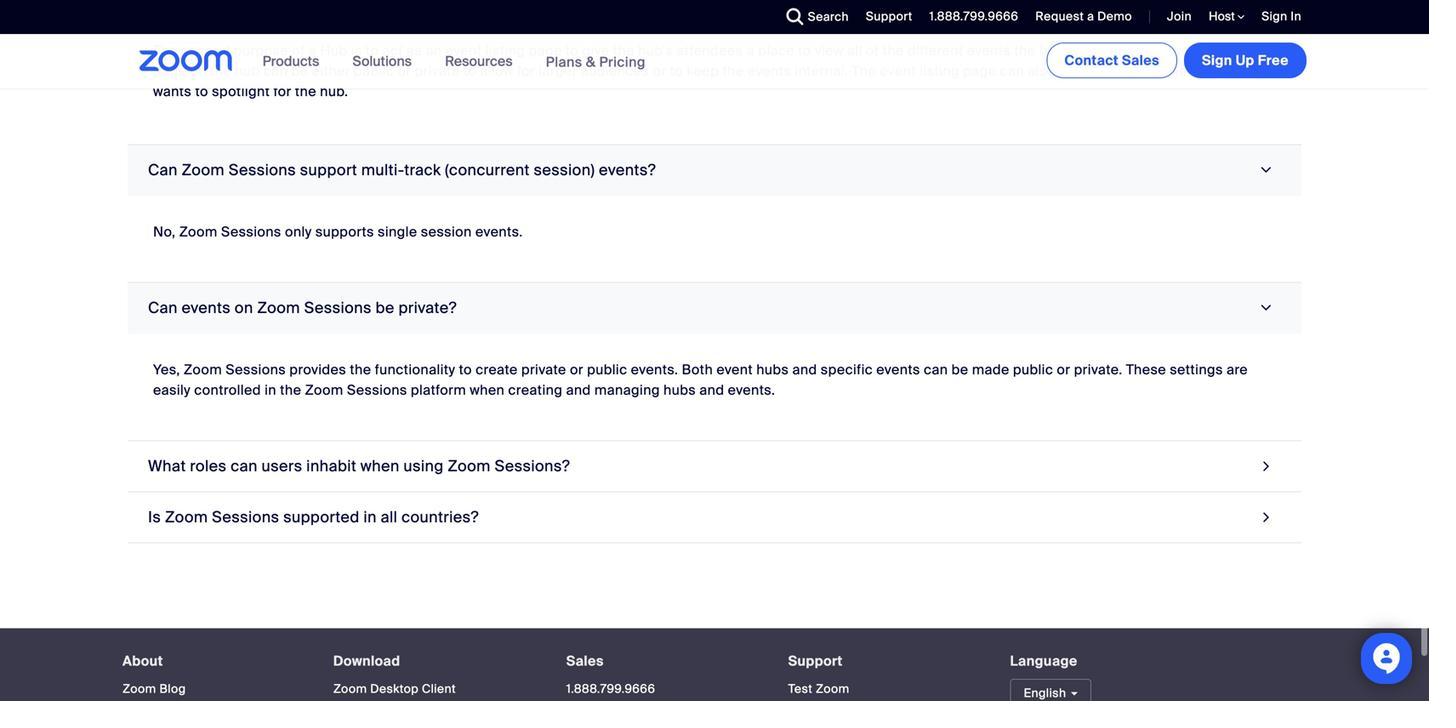 Task type: vqa. For each thing, say whether or not it's contained in the screenshot.
HOST
yes



Task type: describe. For each thing, give the bounding box(es) containing it.
download
[[333, 652, 400, 670]]

banner containing contact sales
[[119, 34, 1311, 90]]

sign for sign in
[[1262, 9, 1288, 24]]

keep
[[687, 62, 719, 80]]

sessions for provides
[[226, 361, 286, 379]]

zoom down about
[[123, 681, 156, 697]]

specific
[[821, 361, 873, 379]]

zoom up controlled
[[184, 361, 222, 379]]

1 horizontal spatial listing
[[920, 62, 960, 80]]

provides
[[290, 361, 346, 379]]

contact sales link
[[1047, 43, 1178, 78]]

in inside dropdown button
[[364, 508, 377, 527]]

owner
[[1220, 62, 1260, 80]]

0 horizontal spatial and
[[566, 381, 591, 399]]

are
[[1227, 361, 1249, 379]]

yes, zoom sessions provides the functionality to create private or public events. both event hubs and specific events can be made public or private. these settings are easily controlled in the zoom sessions platform when creating and managing hubs and events.
[[153, 361, 1249, 399]]

easily
[[153, 381, 191, 399]]

sign up free button
[[1185, 43, 1307, 78]]

right image for what roles can users inhabit when using zoom sessions?
[[1259, 455, 1275, 478]]

2 horizontal spatial the
[[1140, 42, 1164, 59]]

event down join
[[1168, 42, 1204, 59]]

allow
[[480, 62, 514, 80]]

support
[[300, 160, 358, 180]]

0 horizontal spatial support
[[789, 652, 843, 670]]

sign for sign up free
[[1203, 51, 1233, 69]]

2 horizontal spatial listing
[[1207, 42, 1247, 59]]

or down as
[[398, 62, 411, 80]]

test zoom
[[789, 681, 850, 697]]

join
[[1168, 9, 1192, 24]]

sessions down functionality
[[347, 381, 407, 399]]

internal.
[[795, 62, 849, 80]]

either
[[312, 62, 350, 80]]

supports
[[316, 223, 374, 241]]

1.888.799.9666 link
[[567, 681, 656, 697]]

yes,
[[153, 361, 180, 379]]

functionality
[[375, 361, 456, 379]]

the second purpose of a hub is to act as an event listing page to give the hub's attendees a place to view all of the different events the hub is hosting. the event listing page on the hub can be either public or private to allow for larger audiences or to keep the events internal. the event listing page can also hold recordings the hub owner wants to spotlight for the hub.
[[153, 42, 1260, 100]]

1 horizontal spatial for
[[517, 62, 535, 80]]

support link right search
[[854, 0, 917, 34]]

event down different
[[880, 62, 917, 80]]

the left different
[[883, 42, 905, 59]]

audiences
[[581, 62, 650, 80]]

zoom logo image
[[140, 50, 233, 71]]

is zoom sessions supported in all countries?
[[148, 508, 479, 527]]

2 horizontal spatial and
[[793, 361, 818, 379]]

all inside "the second purpose of a hub is to act as an event listing page to give the hub's attendees a place to view all of the different events the hub is hosting. the event listing page on the hub can be either public or private to allow for larger audiences or to keep the events internal. the event listing page can also hold recordings the hub owner wants to spotlight for the hub."
[[848, 42, 863, 59]]

zoom right test
[[816, 681, 850, 697]]

blog
[[160, 681, 186, 697]]

is zoom sessions supported in all countries? button
[[128, 492, 1302, 543]]

events?
[[599, 160, 656, 180]]

the down 'second' on the top of page
[[210, 62, 232, 80]]

test
[[789, 681, 813, 697]]

english button
[[1011, 679, 1092, 701]]

be inside "the second purpose of a hub is to act as an event listing page to give the hub's attendees a place to view all of the different events the hub is hosting. the event listing page on the hub can be either public or private to allow for larger audiences or to keep the events internal. the event listing page can also hold recordings the hub owner wants to spotlight for the hub."
[[291, 62, 308, 80]]

sessions for only
[[221, 223, 282, 241]]

free
[[1259, 51, 1289, 69]]

no, zoom sessions only supports single session events.
[[153, 223, 523, 241]]

be inside the yes, zoom sessions provides the functionality to create private or public events. both event hubs and specific events can be made public or private. these settings are easily controlled in the zoom sessions platform when creating and managing hubs and events.
[[952, 361, 969, 379]]

0 vertical spatial events.
[[476, 223, 523, 241]]

the down provides
[[280, 381, 302, 399]]

single
[[378, 223, 418, 241]]

0 horizontal spatial page
[[153, 62, 187, 80]]

can for can events on zoom sessions be private?
[[148, 298, 178, 318]]

to right the wants
[[195, 82, 208, 100]]

1 vertical spatial 1.888.799.9666
[[567, 681, 656, 697]]

plans
[[546, 53, 583, 71]]

view
[[815, 42, 844, 59]]

event right an on the left
[[446, 42, 482, 59]]

product information navigation
[[250, 34, 659, 90]]

hold
[[1059, 62, 1088, 80]]

right image for can zoom sessions support multi-track (concurrent session) events?
[[1256, 162, 1279, 178]]

recordings
[[1092, 62, 1163, 80]]

to left act
[[366, 42, 379, 59]]

1 vertical spatial for
[[274, 82, 292, 100]]

&
[[586, 53, 596, 71]]

1 horizontal spatial page
[[529, 42, 562, 59]]

search
[[808, 9, 849, 25]]

request a demo
[[1036, 9, 1133, 24]]

2 horizontal spatial page
[[964, 62, 997, 80]]

the right recordings
[[1166, 62, 1188, 80]]

to left keep
[[670, 62, 683, 80]]

what roles can users inhabit when using zoom sessions? button
[[128, 441, 1302, 492]]

track
[[404, 160, 441, 180]]

1 horizontal spatial the
[[852, 62, 877, 80]]

different
[[908, 42, 964, 59]]

solutions button
[[353, 34, 420, 89]]

when inside dropdown button
[[361, 457, 400, 476]]

plans & pricing
[[546, 53, 646, 71]]

as
[[407, 42, 422, 59]]

place
[[759, 42, 795, 59]]

sessions?
[[495, 457, 570, 476]]

on inside "the second purpose of a hub is to act as an event listing page to give the hub's attendees a place to view all of the different events the hub is hosting. the event listing page on the hub can be either public or private to allow for larger audiences or to keep the events internal. the event listing page can also hold recordings the hub owner wants to spotlight for the hub."
[[190, 62, 207, 80]]

session)
[[534, 160, 595, 180]]

zoom inside dropdown button
[[165, 508, 208, 527]]

2 is from the left
[[1068, 42, 1079, 59]]

main content containing can zoom sessions support multi-track (concurrent session) events?
[[0, 0, 1430, 628]]

1 is from the left
[[351, 42, 362, 59]]

session
[[421, 223, 472, 241]]

be inside dropdown button
[[376, 298, 395, 318]]

multi-
[[361, 160, 404, 180]]

also
[[1028, 62, 1056, 80]]

only
[[285, 223, 312, 241]]

can down purpose
[[264, 62, 288, 80]]

zoom right using
[[448, 457, 491, 476]]

the left hub. at left top
[[295, 82, 317, 100]]

can zoom sessions support multi-track (concurrent session) events? button
[[128, 145, 1302, 196]]

settings
[[1170, 361, 1224, 379]]

join link left "host"
[[1155, 0, 1197, 34]]

host
[[1209, 9, 1238, 24]]

sessions for supported
[[212, 508, 280, 527]]

tab list inside main content
[[128, 0, 1302, 543]]

2 horizontal spatial events.
[[728, 381, 776, 399]]

in inside the yes, zoom sessions provides the functionality to create private or public events. both event hubs and specific events can be made public or private. these settings are easily controlled in the zoom sessions platform when creating and managing hubs and events.
[[265, 381, 277, 399]]

(concurrent
[[445, 160, 530, 180]]

1 horizontal spatial and
[[700, 381, 725, 399]]

hub's
[[638, 42, 673, 59]]

an
[[426, 42, 442, 59]]

to left 'allow'
[[464, 62, 477, 80]]

request
[[1036, 9, 1085, 24]]

up
[[1236, 51, 1255, 69]]

give
[[583, 42, 610, 59]]

1 horizontal spatial a
[[747, 42, 755, 59]]

1 vertical spatial events.
[[631, 361, 679, 379]]

hosting.
[[1083, 42, 1136, 59]]

hub
[[320, 42, 348, 59]]

0 vertical spatial support
[[866, 9, 913, 24]]

platform
[[411, 381, 466, 399]]

can events on zoom sessions be private? button
[[128, 283, 1302, 334]]

users
[[262, 457, 303, 476]]

2 horizontal spatial hub
[[1191, 62, 1216, 80]]

search button
[[774, 0, 854, 34]]

about
[[123, 652, 163, 670]]

public inside "the second purpose of a hub is to act as an event listing page to give the hub's attendees a place to view all of the different events the hub is hosting. the event listing page on the hub can be either public or private to allow for larger audiences or to keep the events internal. the event listing page can also hold recordings the hub owner wants to spotlight for the hub."
[[354, 62, 394, 80]]

sign up free
[[1203, 51, 1289, 69]]

is
[[148, 508, 161, 527]]

products
[[263, 52, 320, 70]]

0 horizontal spatial listing
[[486, 42, 525, 59]]

right image for is zoom sessions supported in all countries?
[[1259, 506, 1275, 529]]

zoom up provides
[[257, 298, 300, 318]]



Task type: locate. For each thing, give the bounding box(es) containing it.
listing up owner
[[1207, 42, 1247, 59]]

events.
[[476, 223, 523, 241], [631, 361, 679, 379], [728, 381, 776, 399]]

events. right session
[[476, 223, 523, 241]]

0 vertical spatial on
[[190, 62, 207, 80]]

what
[[148, 457, 186, 476]]

for down products
[[274, 82, 292, 100]]

hubs left specific
[[757, 361, 789, 379]]

hub left owner
[[1191, 62, 1216, 80]]

0 horizontal spatial sales
[[567, 652, 604, 670]]

0 vertical spatial can
[[148, 160, 178, 180]]

controlled
[[194, 381, 261, 399]]

0 vertical spatial in
[[265, 381, 277, 399]]

0 vertical spatial private
[[415, 62, 460, 80]]

be left private?
[[376, 298, 395, 318]]

1 horizontal spatial on
[[235, 298, 253, 318]]

when inside the yes, zoom sessions provides the functionality to create private or public events. both event hubs and specific events can be made public or private. these settings are easily controlled in the zoom sessions platform when creating and managing hubs and events.
[[470, 381, 505, 399]]

what roles can users inhabit when using zoom sessions?
[[148, 457, 570, 476]]

sessions left only
[[221, 223, 282, 241]]

when left using
[[361, 457, 400, 476]]

private.
[[1075, 361, 1123, 379]]

zoom desktop client link
[[333, 681, 456, 697]]

managing
[[595, 381, 660, 399]]

on up controlled
[[235, 298, 253, 318]]

events up controlled
[[182, 298, 231, 318]]

hub.
[[320, 82, 348, 100]]

1 vertical spatial private
[[522, 361, 567, 379]]

sign left the up
[[1203, 51, 1233, 69]]

0 horizontal spatial 1.888.799.9666
[[567, 681, 656, 697]]

2 can from the top
[[148, 298, 178, 318]]

can left also
[[1001, 62, 1025, 80]]

events
[[967, 42, 1011, 59], [748, 62, 792, 80], [182, 298, 231, 318], [877, 361, 921, 379]]

0 horizontal spatial be
[[291, 62, 308, 80]]

right image inside can zoom sessions support multi-track (concurrent session) events? dropdown button
[[1256, 162, 1279, 178]]

0 horizontal spatial public
[[354, 62, 394, 80]]

1 vertical spatial when
[[361, 457, 400, 476]]

is up hold
[[1068, 42, 1079, 59]]

the right provides
[[350, 361, 371, 379]]

for right 'allow'
[[517, 62, 535, 80]]

support link up different
[[866, 9, 913, 24]]

inhabit
[[307, 457, 357, 476]]

of
[[292, 42, 305, 59], [866, 42, 880, 59]]

page up larger at the left of page
[[529, 42, 562, 59]]

private inside the yes, zoom sessions provides the functionality to create private or public events. both event hubs and specific events can be made public or private. these settings are easily controlled in the zoom sessions platform when creating and managing hubs and events.
[[522, 361, 567, 379]]

2 horizontal spatial public
[[1014, 361, 1054, 379]]

0 horizontal spatial hubs
[[664, 381, 696, 399]]

public
[[354, 62, 394, 80], [587, 361, 628, 379], [1014, 361, 1054, 379]]

sales inside meetings navigation
[[1123, 51, 1160, 69]]

can for can zoom sessions support multi-track (concurrent session) events?
[[148, 160, 178, 180]]

english
[[1024, 686, 1067, 701]]

on inside dropdown button
[[235, 298, 253, 318]]

supported
[[284, 508, 360, 527]]

listing down different
[[920, 62, 960, 80]]

zoom
[[182, 160, 225, 180], [179, 223, 218, 241], [257, 298, 300, 318], [184, 361, 222, 379], [305, 381, 344, 399], [448, 457, 491, 476], [165, 508, 208, 527], [123, 681, 156, 697], [333, 681, 367, 697], [816, 681, 850, 697]]

can inside dropdown button
[[231, 457, 258, 476]]

demo
[[1098, 9, 1133, 24]]

of left hub
[[292, 42, 305, 59]]

on
[[190, 62, 207, 80], [235, 298, 253, 318]]

host button
[[1209, 9, 1245, 25]]

sessions left support
[[229, 160, 296, 180]]

the up also
[[1015, 42, 1036, 59]]

can
[[148, 160, 178, 180], [148, 298, 178, 318]]

test zoom link
[[789, 681, 850, 697]]

support link up the test zoom link
[[789, 652, 843, 670]]

1 horizontal spatial public
[[587, 361, 628, 379]]

roles
[[190, 457, 227, 476]]

1 horizontal spatial sign
[[1262, 9, 1288, 24]]

sessions for support
[[229, 160, 296, 180]]

made
[[973, 361, 1010, 379]]

is right hub
[[351, 42, 362, 59]]

all
[[848, 42, 863, 59], [381, 508, 398, 527]]

both
[[682, 361, 713, 379]]

is
[[351, 42, 362, 59], [1068, 42, 1079, 59]]

private up the creating
[[522, 361, 567, 379]]

right image inside what roles can users inhabit when using zoom sessions? dropdown button
[[1259, 455, 1275, 478]]

sign in
[[1262, 9, 1302, 24]]

main content
[[0, 0, 1430, 628]]

all inside dropdown button
[[381, 508, 398, 527]]

tab list
[[128, 0, 1302, 543]]

1 vertical spatial support
[[789, 652, 843, 670]]

1 horizontal spatial support
[[866, 9, 913, 24]]

download link
[[333, 652, 400, 670]]

sign inside button
[[1203, 51, 1233, 69]]

and down the both
[[700, 381, 725, 399]]

zoom blog link
[[123, 681, 186, 697]]

0 horizontal spatial is
[[351, 42, 362, 59]]

can up yes, on the left of the page
[[148, 298, 178, 318]]

the up recordings
[[1140, 42, 1164, 59]]

private?
[[399, 298, 457, 318]]

2 of from the left
[[866, 42, 880, 59]]

sessions
[[229, 160, 296, 180], [221, 223, 282, 241], [304, 298, 372, 318], [226, 361, 286, 379], [347, 381, 407, 399], [212, 508, 280, 527]]

0 horizontal spatial for
[[274, 82, 292, 100]]

0 horizontal spatial on
[[190, 62, 207, 80]]

events. up the managing
[[631, 361, 679, 379]]

wants
[[153, 82, 192, 100]]

1.888.799.9666 up different
[[930, 9, 1019, 24]]

can inside the yes, zoom sessions provides the functionality to create private or public events. both event hubs and specific events can be made public or private. these settings are easily controlled in the zoom sessions platform when creating and managing hubs and events.
[[924, 361, 948, 379]]

and right the creating
[[566, 381, 591, 399]]

using
[[404, 457, 444, 476]]

1 horizontal spatial sales
[[1123, 51, 1160, 69]]

in right supported
[[364, 508, 377, 527]]

2 vertical spatial be
[[952, 361, 969, 379]]

1 horizontal spatial in
[[364, 508, 377, 527]]

event inside the yes, zoom sessions provides the functionality to create private or public events. both event hubs and specific events can be made public or private. these settings are easily controlled in the zoom sessions platform when creating and managing hubs and events.
[[717, 361, 753, 379]]

zoom down provides
[[305, 381, 344, 399]]

a left hub
[[309, 42, 317, 59]]

zoom desktop client
[[333, 681, 456, 697]]

1 vertical spatial be
[[376, 298, 395, 318]]

public down act
[[354, 62, 394, 80]]

2 horizontal spatial be
[[952, 361, 969, 379]]

1 of from the left
[[292, 42, 305, 59]]

zoom right is
[[165, 508, 208, 527]]

the up the audiences
[[613, 42, 635, 59]]

in
[[265, 381, 277, 399], [364, 508, 377, 527]]

1.888.799.9666 button
[[917, 0, 1023, 34], [930, 9, 1019, 24]]

a
[[1088, 9, 1095, 24], [309, 42, 317, 59], [747, 42, 755, 59]]

can up no,
[[148, 160, 178, 180]]

1 can from the top
[[148, 160, 178, 180]]

or right create
[[570, 361, 584, 379]]

1 vertical spatial on
[[235, 298, 253, 318]]

0 vertical spatial when
[[470, 381, 505, 399]]

the
[[613, 42, 635, 59], [883, 42, 905, 59], [1015, 42, 1036, 59], [210, 62, 232, 80], [723, 62, 744, 80], [1166, 62, 1188, 80], [295, 82, 317, 100], [350, 361, 371, 379], [280, 381, 302, 399]]

in
[[1291, 9, 1302, 24]]

can left made
[[924, 361, 948, 379]]

page up the wants
[[153, 62, 187, 80]]

0 horizontal spatial private
[[415, 62, 460, 80]]

meetings navigation
[[1044, 34, 1311, 82]]

1 horizontal spatial 1.888.799.9666
[[930, 9, 1019, 24]]

0 vertical spatial all
[[848, 42, 863, 59]]

events right specific
[[877, 361, 921, 379]]

the right internal.
[[852, 62, 877, 80]]

hub
[[1040, 42, 1065, 59], [235, 62, 260, 80], [1191, 62, 1216, 80]]

all left countries?
[[381, 508, 398, 527]]

to left create
[[459, 361, 472, 379]]

sessions down users
[[212, 508, 280, 527]]

0 horizontal spatial when
[[361, 457, 400, 476]]

1 horizontal spatial be
[[376, 298, 395, 318]]

0 horizontal spatial of
[[292, 42, 305, 59]]

1 horizontal spatial events.
[[631, 361, 679, 379]]

zoom down the wants
[[182, 160, 225, 180]]

sign left in
[[1262, 9, 1288, 24]]

support
[[866, 9, 913, 24], [789, 652, 843, 670]]

1 vertical spatial sign
[[1203, 51, 1233, 69]]

act
[[383, 42, 403, 59]]

plans & pricing link
[[546, 53, 646, 71], [546, 53, 646, 71]]

to left &
[[566, 42, 579, 59]]

to inside the yes, zoom sessions provides the functionality to create private or public events. both event hubs and specific events can be made public or private. these settings are easily controlled in the zoom sessions platform when creating and managing hubs and events.
[[459, 361, 472, 379]]

1 horizontal spatial private
[[522, 361, 567, 379]]

and left specific
[[793, 361, 818, 379]]

or down hub's
[[653, 62, 667, 80]]

0 horizontal spatial events.
[[476, 223, 523, 241]]

can events on zoom sessions be private?
[[148, 298, 457, 318]]

banner
[[119, 34, 1311, 90]]

right image inside can events on zoom sessions be private? dropdown button
[[1256, 300, 1279, 316]]

0 horizontal spatial in
[[265, 381, 277, 399]]

page down different
[[964, 62, 997, 80]]

zoom right no,
[[179, 223, 218, 241]]

events down place
[[748, 62, 792, 80]]

0 horizontal spatial all
[[381, 508, 398, 527]]

1 horizontal spatial is
[[1068, 42, 1079, 59]]

0 vertical spatial for
[[517, 62, 535, 80]]

0 vertical spatial sign
[[1262, 9, 1288, 24]]

listing up 'allow'
[[486, 42, 525, 59]]

event right the both
[[717, 361, 753, 379]]

1 horizontal spatial of
[[866, 42, 880, 59]]

2 horizontal spatial a
[[1088, 9, 1095, 24]]

0 horizontal spatial the
[[153, 42, 178, 59]]

and
[[793, 361, 818, 379], [566, 381, 591, 399], [700, 381, 725, 399]]

private inside "the second purpose of a hub is to act as an event listing page to give the hub's attendees a place to view all of the different events the hub is hosting. the event listing page on the hub can be either public or private to allow for larger audiences or to keep the events internal. the event listing page can also hold recordings the hub owner wants to spotlight for the hub."
[[415, 62, 460, 80]]

join link
[[1155, 0, 1197, 34], [1168, 9, 1192, 24]]

right image for can events on zoom sessions be private?
[[1256, 300, 1279, 316]]

1 horizontal spatial hub
[[1040, 42, 1065, 59]]

or left private.
[[1057, 361, 1071, 379]]

sessions up controlled
[[226, 361, 286, 379]]

support up different
[[866, 9, 913, 24]]

join link up meetings navigation
[[1168, 9, 1192, 24]]

private down an on the left
[[415, 62, 460, 80]]

1 horizontal spatial hubs
[[757, 361, 789, 379]]

0 vertical spatial be
[[291, 62, 308, 80]]

zoom down download
[[333, 681, 367, 697]]

language
[[1011, 652, 1078, 670]]

creating
[[508, 381, 563, 399]]

2 vertical spatial events.
[[728, 381, 776, 399]]

on down 'second' on the top of page
[[190, 62, 207, 80]]

be
[[291, 62, 308, 80], [376, 298, 395, 318], [952, 361, 969, 379]]

spotlight
[[212, 82, 270, 100]]

sessions inside dropdown button
[[212, 508, 280, 527]]

1 vertical spatial all
[[381, 508, 398, 527]]

all right view
[[848, 42, 863, 59]]

products button
[[263, 34, 327, 89]]

1 vertical spatial can
[[148, 298, 178, 318]]

0 horizontal spatial a
[[309, 42, 317, 59]]

0 vertical spatial sales
[[1123, 51, 1160, 69]]

hubs
[[757, 361, 789, 379], [664, 381, 696, 399]]

1 horizontal spatial all
[[848, 42, 863, 59]]

these
[[1127, 361, 1167, 379]]

in right controlled
[[265, 381, 277, 399]]

sessions up provides
[[304, 298, 372, 318]]

events inside dropdown button
[[182, 298, 231, 318]]

to left view
[[799, 42, 812, 59]]

1 vertical spatial hubs
[[664, 381, 696, 399]]

be left made
[[952, 361, 969, 379]]

the right keep
[[723, 62, 744, 80]]

zoom blog
[[123, 681, 186, 697]]

1 vertical spatial sales
[[567, 652, 604, 670]]

support up the test zoom link
[[789, 652, 843, 670]]

1 horizontal spatial when
[[470, 381, 505, 399]]

0 horizontal spatial hub
[[235, 62, 260, 80]]

a left place
[[747, 42, 755, 59]]

1 vertical spatial in
[[364, 508, 377, 527]]

no,
[[153, 223, 176, 241]]

events. up what roles can users inhabit when using zoom sessions? dropdown button
[[728, 381, 776, 399]]

0 vertical spatial hubs
[[757, 361, 789, 379]]

pricing
[[600, 53, 646, 71]]

contact
[[1065, 51, 1119, 69]]

right image
[[1256, 162, 1279, 178], [1256, 300, 1279, 316], [1259, 455, 1275, 478], [1259, 506, 1275, 529]]

second
[[181, 42, 230, 59]]

hubs down the both
[[664, 381, 696, 399]]

events right different
[[967, 42, 1011, 59]]

hub up also
[[1040, 42, 1065, 59]]

contact sales
[[1065, 51, 1160, 69]]

0 vertical spatial 1.888.799.9666
[[930, 9, 1019, 24]]

can right roles
[[231, 457, 258, 476]]

can zoom sessions support multi-track (concurrent session) events?
[[148, 160, 656, 180]]

of right view
[[866, 42, 880, 59]]

sign
[[1262, 9, 1288, 24], [1203, 51, 1233, 69]]

hub up spotlight
[[235, 62, 260, 80]]

public up the managing
[[587, 361, 628, 379]]

when down create
[[470, 381, 505, 399]]

0 horizontal spatial sign
[[1203, 51, 1233, 69]]

purpose
[[234, 42, 289, 59]]

solutions
[[353, 52, 412, 70]]

tab list containing can zoom sessions support multi-track (concurrent session) events?
[[128, 0, 1302, 543]]

right image inside 'is zoom sessions supported in all countries?' dropdown button
[[1259, 506, 1275, 529]]

page
[[529, 42, 562, 59], [153, 62, 187, 80], [964, 62, 997, 80]]

events inside the yes, zoom sessions provides the functionality to create private or public events. both event hubs and specific events can be made public or private. these settings are easily controlled in the zoom sessions platform when creating and managing hubs and events.
[[877, 361, 921, 379]]



